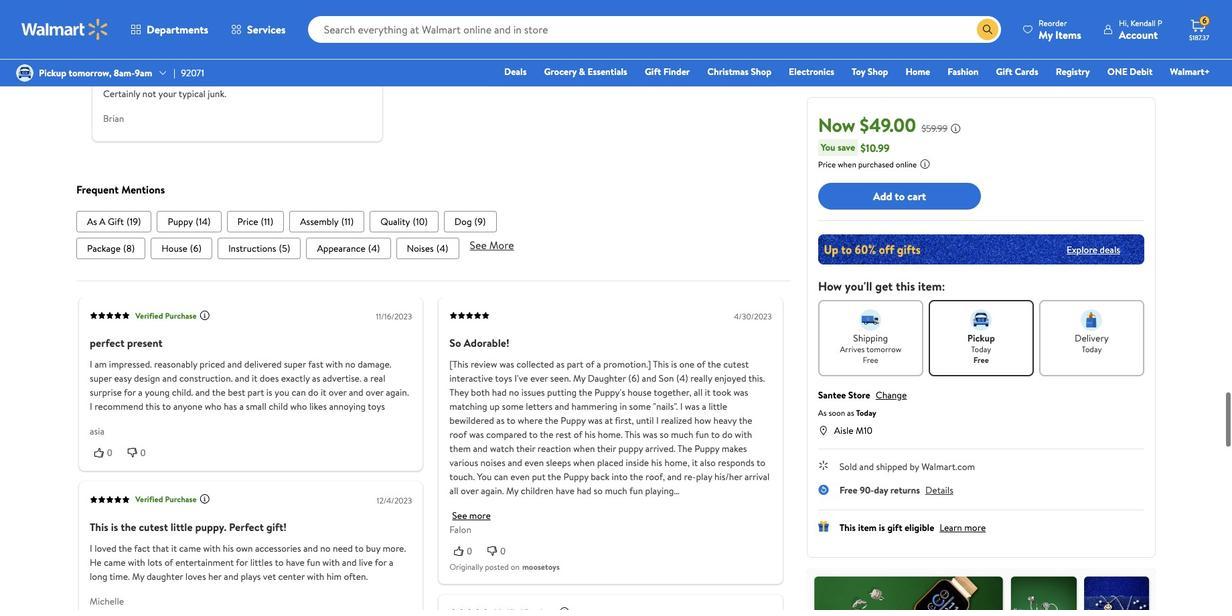 Task type: vqa. For each thing, say whether or not it's contained in the screenshot.
the right toys
yes



Task type: describe. For each thing, give the bounding box(es) containing it.
0 vertical spatial the
[[354, 31, 369, 44]]

electronics
[[789, 65, 834, 78]]

gift cards
[[996, 65, 1039, 78]]

with up him in the left bottom of the page
[[323, 556, 340, 569]]

i right until
[[656, 414, 659, 428]]

1 vertical spatial super
[[90, 372, 112, 385]]

list item containing house
[[151, 238, 212, 259]]

can inside [this review was collected as part of a promotion.] this is one of the cutest interactive toys i've ever seen. my daughter (6) and son (4) really enjoyed this. they both had no issues putting the puppy's house together, all it took was matching up some letters and hammering in some "nails". i was a little bewildered as to where the puppy was at first, until i realized how heavy the roof was compared to the rest of his home. this was so much fun to do with them and watch their reaction when their puppy arrived. the puppy makes various noises and even sleeps when placed inside his home, it also responds to touch. you can even put the puppy back into the roof, and re-play his/her arrival all over again. my children have had so much fun playing...
[[494, 470, 508, 484]]

1 vertical spatial your
[[158, 87, 177, 100]]

0 horizontal spatial as
[[87, 215, 97, 229]]

review
[[471, 358, 497, 371]]

Search search field
[[308, 16, 1001, 43]]

free inside pickup today free
[[974, 354, 989, 366]]

with inside great. my 5 year old loves it. dad helped put the basic structure together and daughter hammered all the nails. simple and fun. the only negative is it can be messy using water to make the paw prints appear, but that is negligible at best. the last nail, installed over the door with the name plate releases your new pet. decent quality. certainly not your typical junk.
[[124, 73, 142, 86]]

see more button
[[452, 509, 491, 523]]

was right review
[[500, 358, 514, 371]]

back.
[[554, 31, 574, 44]]

part inside i am impressed. reasonably priced and delivered super fast with no damage. super easy design and construction. and it does exactly as advertise. a real surprise for a young child. and the best part is you can do it over and over again. i recommend this to anyone who has a small child who likes annoying toys
[[247, 386, 264, 399]]

items
[[1055, 27, 1082, 42]]

house
[[162, 242, 187, 255]]

mentions
[[121, 182, 165, 197]]

them
[[450, 442, 471, 456]]

1 vertical spatial even
[[510, 470, 530, 484]]

the up water
[[253, 31, 267, 44]]

children
[[521, 485, 554, 498]]

list item containing assembly
[[289, 211, 365, 233]]

verified purchase information image for this is the cutest little puppy. perfect gift!
[[199, 494, 210, 504]]

services
[[247, 22, 286, 37]]

save
[[838, 141, 855, 154]]

quality.
[[330, 73, 359, 86]]

4/30/2023
[[734, 311, 772, 322]]

home link
[[900, 64, 936, 79]]

frequent mentions
[[76, 182, 165, 197]]

intent image for delivery image
[[1081, 309, 1103, 331]]

my left children
[[506, 485, 519, 498]]

of inside "i loved the fact that it came with his own accessories and no need to buy more. he came with lots of entertainment for littles to have fun with and live for a long time. my daughter loves her and plays vet center with him often."
[[165, 556, 173, 569]]

into inside "i wrote before saying that the package was ripped into spots. haven't heard back. this is a christmas gift"
[[698, 17, 714, 30]]

1 vertical spatial came
[[104, 556, 126, 569]]

is up name
[[169, 59, 175, 72]]

entertainment
[[175, 556, 234, 569]]

the up not on the top left of page
[[144, 73, 157, 86]]

delivered
[[244, 358, 282, 371]]

2 who from the left
[[290, 400, 307, 414]]

and right sold
[[859, 460, 874, 473]]

the up reaction
[[540, 428, 554, 442]]

1 horizontal spatial much
[[671, 428, 694, 442]]

to down the where
[[529, 428, 538, 442]]

gift for gift cards
[[996, 65, 1013, 78]]

have inside "i loved the fact that it came with his own accessories and no need to buy more. he came with lots of entertainment for littles to have fun with and live for a long time. my daughter loves her and plays vet center with him often."
[[286, 556, 305, 569]]

cutest inside [this review was collected as part of a promotion.] this is one of the cutest interactive toys i've ever seen. my daughter (6) and son (4) really enjoyed this. they both had no issues putting the puppy's house together, all it took was matching up some letters and hammering in some "nails". i was a little bewildered as to where the puppy was at first, until i realized how heavy the roof was compared to the rest of his home. this was so much fun to do with them and watch their reaction when their puppy arrived. the puppy makes various noises and even sleeps when placed inside his home, it also responds to touch. you can even put the puppy back into the roof, and re-play his/her arrival all over again. my children have had so much fun playing...
[[723, 358, 749, 371]]

hammered
[[197, 31, 240, 44]]

returns
[[891, 484, 920, 497]]

1 vertical spatial cutest
[[139, 520, 168, 534]]

son
[[659, 372, 674, 385]]

puppy up rest
[[561, 414, 586, 428]]

walmart.com
[[922, 460, 975, 473]]

shipping arrives tomorrow free
[[840, 332, 901, 366]]

interactive
[[450, 372, 493, 385]]

the inside [this review was collected as part of a promotion.] this is one of the cutest interactive toys i've ever seen. my daughter (6) and son (4) really enjoyed this. they both had no issues putting the puppy's house together, all it took was matching up some letters and hammering in some "nails". i was a little bewildered as to where the puppy was at first, until i realized how heavy the roof was compared to the rest of his home. this was so much fun to do with them and watch their reaction when their puppy arrived. the puppy makes various noises and even sleeps when placed inside his home, it also responds to touch. you can even put the puppy back into the roof, and re-play his/her arrival all over again. my children have had so much fun playing...
[[678, 442, 692, 456]]

(5)
[[279, 242, 290, 255]]

see more
[[470, 238, 514, 253]]

shop for toy shop
[[868, 65, 888, 78]]

i down surprise
[[90, 400, 92, 414]]

as a gift (19)
[[87, 215, 141, 229]]

all inside great. my 5 year old loves it. dad helped put the basic structure together and daughter hammered all the nails. simple and fun. the only negative is it can be messy using water to make the paw prints appear, but that is negligible at best. the last nail, installed over the door with the name plate releases your new pet. decent quality. certainly not your typical junk.
[[242, 31, 251, 44]]

has
[[224, 400, 237, 414]]

is right "item"
[[879, 521, 885, 534]]

my inside "i loved the fact that it came with his own accessories and no need to buy more. he came with lots of entertainment for littles to have fun with and live for a long time. my daughter loves her and plays vet center with him often."
[[132, 570, 144, 583]]

over inside [this review was collected as part of a promotion.] this is one of the cutest interactive toys i've ever seen. my daughter (6) and son (4) really enjoyed this. they both had no issues putting the puppy's house together, all it took was matching up some letters and hammering in some "nails". i was a little bewildered as to where the puppy was at first, until i realized how heavy the roof was compared to the rest of his home. this was so much fun to do with them and watch their reaction when their puppy arrived. the puppy makes various noises and even sleeps when placed inside his home, it also responds to touch. you can even put the puppy back into the roof, and re-play his/her arrival all over again. my children have had so much fun playing...
[[461, 485, 479, 498]]

was down enjoyed on the bottom right
[[734, 386, 748, 399]]

was up how at the bottom right of page
[[685, 400, 700, 414]]

it inside "i loved the fact that it came with his own accessories and no need to buy more. he came with lots of entertainment for littles to have fun with and live for a long time. my daughter loves her and plays vet center with him often."
[[171, 542, 177, 555]]

is right negative
[[159, 45, 165, 58]]

the down prints
[[358, 59, 371, 72]]

1 vertical spatial much
[[605, 485, 627, 498]]

2 vertical spatial verified purchase information image
[[559, 607, 570, 610]]

this inside "i wrote before saying that the package was ripped into spots. haven't heard back. this is a christmas gift"
[[576, 31, 592, 44]]

as inside santee store change as soon as today
[[818, 407, 827, 419]]

0 vertical spatial this
[[896, 278, 915, 295]]

2 horizontal spatial his
[[651, 456, 662, 470]]

noises
[[481, 456, 506, 470]]

explore deals link
[[1061, 237, 1126, 262]]

and up house
[[642, 372, 657, 385]]

learn
[[940, 521, 962, 534]]

list containing as a gift
[[76, 211, 791, 233]]

matching
[[450, 400, 487, 414]]

add to cart
[[873, 189, 926, 203]]

(11) for assembly (11)
[[341, 215, 354, 229]]

gifting made easy image
[[818, 521, 829, 532]]

i loved the fact that it came with his own accessories and no need to buy more. he came with lots of entertainment for littles to have fun with and live for a long time. my daughter loves her and plays vet center with him often.
[[90, 542, 406, 583]]

purchase for present
[[165, 310, 197, 322]]

verified purchase information image for perfect present
[[199, 310, 210, 321]]

package (8)
[[87, 242, 135, 255]]

(4) for appearance (4)
[[368, 242, 380, 255]]

a down design
[[138, 386, 143, 399]]

assembly
[[300, 215, 339, 229]]

and up noises
[[473, 442, 488, 456]]

aisle m10
[[834, 424, 873, 437]]

i've
[[515, 372, 528, 385]]

part inside [this review was collected as part of a promotion.] this is one of the cutest interactive toys i've ever seen. my daughter (6) and son (4) really enjoyed this. they both had no issues putting the puppy's house together, all it took was matching up some letters and hammering in some "nails". i was a little bewildered as to where the puppy was at first, until i realized how heavy the roof was compared to the rest of his home. this was so much fun to do with them and watch their reaction when their puppy arrived. the puppy makes various noises and even sleeps when placed inside his home, it also responds to touch. you can even put the puppy back into the roof, and re-play his/her arrival all over again. my children have had so much fun playing...
[[567, 358, 584, 371]]

0 button up posted in the left of the page
[[483, 545, 516, 558]]

the up 'hammering'
[[579, 386, 592, 399]]

1 horizontal spatial fun
[[630, 485, 643, 498]]

re-
[[684, 470, 696, 484]]

noises
[[407, 242, 434, 255]]

of right rest
[[574, 428, 582, 442]]

1 horizontal spatial had
[[577, 485, 591, 498]]

brian
[[103, 112, 124, 125]]

1 vertical spatial gift
[[887, 521, 902, 534]]

a up daughter
[[597, 358, 601, 371]]

is inside i am impressed. reasonably priced and delivered super fast with no damage. super easy design and construction. and it does exactly as advertise. a real surprise for a young child. and the best part is you can do it over and over again. i recommend this to anyone who has a small child who likes annoying toys
[[266, 386, 272, 399]]

gift for gift finder
[[645, 65, 661, 78]]

only
[[103, 45, 120, 58]]

item
[[858, 521, 877, 534]]

over down real
[[366, 386, 384, 399]]

the down inside
[[630, 470, 643, 484]]

the up nails.
[[284, 17, 297, 30]]

1 vertical spatial when
[[573, 442, 595, 456]]

was down until
[[643, 428, 658, 442]]

pickup for today
[[968, 332, 995, 345]]

at inside great. my 5 year old loves it. dad helped put the basic structure together and daughter hammered all the nails. simple and fun. the only negative is it can be messy using water to make the paw prints appear, but that is negligible at best. the last nail, installed over the door with the name plate releases your new pet. decent quality. certainly not your typical junk.
[[219, 59, 227, 72]]

0 vertical spatial your
[[241, 73, 260, 86]]

1 horizontal spatial more
[[965, 521, 986, 534]]

was inside "i wrote before saying that the package was ripped into spots. haven't heard back. this is a christmas gift"
[[652, 17, 667, 30]]

dad
[[220, 17, 236, 30]]

do inside [this review was collected as part of a promotion.] this is one of the cutest interactive toys i've ever seen. my daughter (6) and son (4) really enjoyed this. they both had no issues putting the puppy's house together, all it took was matching up some letters and hammering in some "nails". i was a little bewildered as to where the puppy was at first, until i realized how heavy the roof was compared to the rest of his home. this was so much fun to do with them and watch their reaction when their puppy arrived. the puppy makes various noises and even sleeps when placed inside his home, it also responds to touch. you can even put the puppy back into the roof, and re-play his/her arrival all over again. my children have had so much fun playing...
[[722, 428, 733, 442]]

it left "also"
[[692, 456, 698, 470]]

nail,
[[284, 59, 300, 72]]

verified purchase for is
[[135, 494, 197, 505]]

sold
[[840, 460, 857, 473]]

this inside i am impressed. reasonably priced and delivered super fast with no damage. super easy design and construction. and it does exactly as advertise. a real surprise for a young child. and the best part is you can do it over and over again. i recommend this to anyone who has a small child who likes annoying toys
[[146, 400, 160, 414]]

over down advertise.
[[329, 386, 347, 399]]

fun inside "i loved the fact that it came with his own accessories and no need to buy more. he came with lots of entertainment for littles to have fun with and live for a long time. my daughter loves her and plays vet center with him often."
[[307, 556, 320, 569]]

legal information image
[[920, 159, 930, 169]]

it.
[[210, 17, 217, 30]]

0 horizontal spatial the
[[250, 59, 265, 72]]

best.
[[229, 59, 248, 72]]

with inside [this review was collected as part of a promotion.] this is one of the cutest interactive toys i've ever seen. my daughter (6) and son (4) really enjoyed this. they both had no issues putting the puppy's house together, all it took was matching up some letters and hammering in some "nails". i was a little bewildered as to where the puppy was at first, until i realized how heavy the roof was compared to the rest of his home. this was so much fun to do with them and watch their reaction when their puppy arrived. the puppy makes various noises and even sleeps when placed inside his home, it also responds to touch. you can even put the puppy back into the roof, and re-play his/her arrival all over again. my children have had so much fun playing...
[[735, 428, 752, 442]]

ever
[[530, 372, 548, 385]]

the right heavy
[[739, 414, 753, 428]]

online
[[896, 159, 917, 170]]

on
[[511, 561, 520, 573]]

a right the has
[[239, 400, 244, 414]]

and up annoying
[[349, 386, 363, 399]]

get
[[875, 278, 893, 295]]

roof
[[450, 428, 467, 442]]

walmart image
[[21, 19, 108, 40]]

0 button down asia
[[90, 446, 123, 460]]

together,
[[654, 386, 692, 399]]

by
[[910, 460, 919, 473]]

buy
[[366, 542, 380, 555]]

gift finder link
[[639, 64, 696, 79]]

to inside i am impressed. reasonably priced and delivered super fast with no damage. super easy design and construction. and it does exactly as advertise. a real surprise for a young child. and the best part is you can do it over and over again. i recommend this to anyone who has a small child who likes annoying toys
[[162, 400, 171, 414]]

and up often. on the left bottom of page
[[342, 556, 357, 569]]

2 some from the left
[[629, 400, 651, 414]]

0 horizontal spatial free
[[840, 484, 858, 497]]

this up son
[[653, 358, 669, 371]]

with down fact
[[128, 556, 145, 569]]

anyone
[[173, 400, 202, 414]]

this.
[[749, 372, 765, 385]]

enjoyed
[[715, 372, 746, 385]]

the down sleeps
[[548, 470, 561, 484]]

(19)
[[127, 215, 141, 229]]

as down "up"
[[496, 414, 505, 428]]

today for pickup
[[971, 344, 991, 355]]

releases
[[207, 73, 239, 86]]

[this
[[450, 358, 468, 371]]

intent image for shipping image
[[860, 309, 881, 331]]

toys inside i am impressed. reasonably priced and delivered super fast with no damage. super easy design and construction. and it does exactly as advertise. a real surprise for a young child. and the best part is you can do it over and over again. i recommend this to anyone who has a small child who likes annoying toys
[[368, 400, 385, 414]]

was down 'hammering'
[[588, 414, 603, 428]]

construction.
[[179, 372, 233, 385]]

the up really
[[708, 358, 721, 371]]

and right her
[[224, 570, 238, 583]]

item:
[[918, 278, 945, 295]]

child.
[[172, 386, 193, 399]]

this up puppy on the right of page
[[625, 428, 641, 442]]

young
[[145, 386, 170, 399]]

(11) for price (11)
[[261, 215, 273, 229]]

5
[[145, 17, 150, 30]]

2 their from the left
[[597, 442, 616, 456]]

easy
[[114, 372, 132, 385]]

0 horizontal spatial more
[[469, 509, 491, 523]]

no inside [this review was collected as part of a promotion.] this is one of the cutest interactive toys i've ever seen. my daughter (6) and son (4) really enjoyed this. they both had no issues putting the puppy's house together, all it took was matching up some letters and hammering in some "nails". i was a little bewildered as to where the puppy was at first, until i realized how heavy the roof was compared to the rest of his home. this was so much fun to do with them and watch their reaction when their puppy arrived. the puppy makes various noises and even sleeps when placed inside his home, it also responds to touch. you can even put the puppy back into the roof, and re-play his/her arrival all over again. my children have had so much fun playing...
[[509, 386, 519, 399]]

daughter inside "i loved the fact that it came with his own accessories and no need to buy more. he came with lots of entertainment for littles to have fun with and live for a long time. my daughter loves her and plays vet center with him often."
[[147, 570, 183, 583]]

so adorable!
[[450, 336, 509, 351]]

putting
[[547, 386, 577, 399]]

small
[[246, 400, 266, 414]]

and down reasonably
[[162, 372, 177, 385]]

price for price (11)
[[237, 215, 258, 229]]

list item containing quality
[[370, 211, 438, 233]]

puppy down sleeps
[[564, 470, 589, 484]]

(4) for noises (4)
[[437, 242, 448, 255]]

and up best
[[235, 372, 250, 385]]

0 button up originally at the bottom left
[[450, 545, 483, 558]]

as up seen.
[[556, 358, 565, 371]]

compared
[[486, 428, 527, 442]]

a up how at the bottom right of page
[[702, 400, 706, 414]]

search icon image
[[982, 24, 993, 35]]

gift inside "i wrote before saying that the package was ripped into spots. haven't heard back. this is a christmas gift"
[[652, 31, 666, 44]]

this up loved
[[90, 520, 108, 534]]

and down putting
[[555, 400, 569, 414]]

the inside "i loved the fact that it came with his own accessories and no need to buy more. he came with lots of entertainment for littles to have fun with and live for a long time. my daughter loves her and plays vet center with him often."
[[119, 542, 132, 555]]

my inside reorder my items
[[1039, 27, 1053, 42]]

puppy left (14)
[[168, 215, 193, 229]]

loves inside "i loved the fact that it came with his own accessories and no need to buy more. he came with lots of entertainment for littles to have fun with and live for a long time. my daughter loves her and plays vet center with him often."
[[185, 570, 206, 583]]

and down home,
[[667, 470, 682, 484]]

again. inside i am impressed. reasonably priced and delivered super fast with no damage. super easy design and construction. and it does exactly as advertise. a real surprise for a young child. and the best part is you can do it over and over again. i recommend this to anyone who has a small child who likes annoying toys
[[386, 386, 409, 399]]

frequent
[[76, 182, 119, 197]]

puppy.
[[195, 520, 227, 534]]

moosetoys
[[522, 561, 560, 573]]

1 horizontal spatial for
[[236, 556, 248, 569]]

i left am
[[90, 358, 92, 371]]

p
[[1158, 17, 1163, 28]]

0 horizontal spatial so
[[594, 485, 603, 498]]

0 button down recommend
[[123, 446, 156, 460]]

list item containing as a gift
[[76, 211, 152, 233]]

michelle
[[90, 595, 124, 608]]

first,
[[615, 414, 634, 428]]

pickup today free
[[968, 332, 995, 366]]

2 horizontal spatial fun
[[696, 428, 709, 442]]

into inside [this review was collected as part of a promotion.] this is one of the cutest interactive toys i've ever seen. my daughter (6) and son (4) really enjoyed this. they both had no issues putting the puppy's house together, all it took was matching up some letters and hammering in some "nails". i was a little bewildered as to where the puppy was at first, until i realized how heavy the roof was compared to the rest of his home. this was so much fun to do with them and watch their reaction when their puppy arrived. the puppy makes various noises and even sleeps when placed inside his home, it also responds to touch. you can even put the puppy back into the roof, and re-play his/her arrival all over again. my children have had so much fun playing...
[[612, 470, 628, 484]]

debit
[[1130, 65, 1153, 78]]

list item containing appearance
[[306, 238, 391, 259]]

messy
[[204, 45, 229, 58]]

saying
[[555, 17, 580, 30]]

list item containing package
[[76, 238, 146, 259]]

list item containing price
[[227, 211, 284, 233]]

it up likes
[[321, 386, 326, 399]]

1 who from the left
[[205, 400, 222, 414]]

and down watch
[[508, 456, 522, 470]]

intent image for pickup image
[[971, 309, 992, 331]]

instructions (5)
[[228, 242, 290, 255]]

puppy up "also"
[[695, 442, 720, 456]]

soon
[[829, 407, 845, 419]]

and right priced
[[227, 358, 242, 371]]

of up daughter
[[586, 358, 595, 371]]

door
[[103, 73, 122, 86]]

to up compared
[[507, 414, 516, 428]]

to down heavy
[[711, 428, 720, 442]]

a inside "i wrote before saying that the package was ripped into spots. haven't heard back. this is a christmas gift"
[[602, 31, 607, 44]]

how you'll get this item:
[[818, 278, 945, 295]]

daughter inside great. my 5 year old loves it. dad helped put the basic structure together and daughter hammered all the nails. simple and fun. the only negative is it can be messy using water to make the paw prints appear, but that is negligible at best. the last nail, installed over the door with the name plate releases your new pet. decent quality. certainly not your typical junk.
[[158, 31, 195, 44]]

can inside i am impressed. reasonably priced and delivered super fast with no damage. super easy design and construction. and it does exactly as advertise. a real surprise for a young child. and the best part is you can do it over and over again. i recommend this to anyone who has a small child who likes annoying toys
[[292, 386, 306, 399]]

it left took in the right bottom of the page
[[705, 386, 711, 399]]

his inside "i loved the fact that it came with his own accessories and no need to buy more. he came with lots of entertainment for littles to have fun with and live for a long time. my daughter loves her and plays vet center with him often."
[[223, 542, 234, 555]]

you inside the you save $10.99
[[821, 141, 835, 154]]

with left him in the left bottom of the page
[[307, 570, 324, 583]]

list item containing noises
[[396, 238, 459, 259]]

0 vertical spatial came
[[179, 542, 201, 555]]

promotion.]
[[603, 358, 651, 371]]



Task type: locate. For each thing, give the bounding box(es) containing it.
0 horizontal spatial (4)
[[368, 242, 380, 255]]

see for see more
[[470, 238, 487, 253]]

simple
[[291, 31, 318, 44]]

it left does
[[252, 372, 258, 385]]

2 horizontal spatial all
[[694, 386, 703, 399]]

[this review was collected as part of a promotion.] this is one of the cutest interactive toys i've ever seen. my daughter (6) and son (4) really enjoyed this. they both had no issues putting the puppy's house together, all it took was matching up some letters and hammering in some "nails". i was a little bewildered as to where the puppy was at first, until i realized how heavy the roof was compared to the rest of his home. this was so much fun to do with them and watch their reaction when their puppy arrived. the puppy makes various noises and even sleeps when placed inside his home, it also responds to touch. you can even put the puppy back into the roof, and re-play his/her arrival all over again. my children have had so much fun playing...
[[450, 358, 770, 498]]

christmas shop
[[707, 65, 772, 78]]

0 horizontal spatial gift
[[108, 215, 124, 229]]

using
[[231, 45, 252, 58]]

need
[[333, 542, 353, 555]]

learn more about strikethrough prices image
[[951, 123, 961, 134]]

$187.37
[[1189, 33, 1209, 42]]

for inside i am impressed. reasonably priced and delivered super fast with no damage. super easy design and construction. and it does exactly as advertise. a real surprise for a young child. and the best part is you can do it over and over again. i recommend this to anyone who has a small child who likes annoying toys
[[124, 386, 136, 399]]

loves inside great. my 5 year old loves it. dad helped put the basic structure together and daughter hammered all the nails. simple and fun. the only negative is it can be messy using water to make the paw prints appear, but that is negligible at best. the last nail, installed over the door with the name plate releases your new pet. decent quality. certainly not your typical junk.
[[187, 17, 207, 30]]

0 horizontal spatial can
[[175, 45, 190, 58]]

1 vertical spatial again.
[[481, 485, 504, 498]]

cutest up fact
[[139, 520, 168, 534]]

1 vertical spatial little
[[171, 520, 193, 534]]

verified for present
[[135, 310, 163, 322]]

0 horizontal spatial again.
[[386, 386, 409, 399]]

toys down real
[[368, 400, 385, 414]]

|
[[174, 66, 176, 80]]

gift inside "link"
[[645, 65, 661, 78]]

1 horizontal spatial the
[[354, 31, 369, 44]]

christmas inside "i wrote before saying that the package was ripped into spots. haven't heard back. this is a christmas gift"
[[609, 31, 650, 44]]

no inside "i loved the fact that it came with his own accessories and no need to buy more. he came with lots of entertainment for littles to have fun with and live for a long time. my daughter loves her and plays vet center with him often."
[[320, 542, 331, 555]]

1 horizontal spatial super
[[284, 358, 306, 371]]

you inside [this review was collected as part of a promotion.] this is one of the cutest interactive toys i've ever seen. my daughter (6) and son (4) really enjoyed this. they both had no issues putting the puppy's house together, all it took was matching up some letters and hammering in some "nails". i was a little bewildered as to where the puppy was at first, until i realized how heavy the roof was compared to the rest of his home. this was so much fun to do with them and watch their reaction when their puppy arrived. the puppy makes various noises and even sleeps when placed inside his home, it also responds to touch. you can even put the puppy back into the roof, and re-play his/her arrival all over again. my children have had so much fun playing...
[[477, 470, 492, 484]]

dog (9)
[[455, 215, 486, 229]]

vet
[[263, 570, 276, 583]]

old
[[172, 17, 185, 30]]

1 horizontal spatial toys
[[495, 372, 512, 385]]

0 horizontal spatial your
[[158, 87, 177, 100]]

0 vertical spatial gift
[[652, 31, 666, 44]]

this down young on the bottom left of the page
[[146, 400, 160, 414]]

as
[[556, 358, 565, 371], [312, 372, 320, 385], [847, 407, 854, 419], [496, 414, 505, 428]]

toys left i've
[[495, 372, 512, 385]]

0 horizontal spatial see
[[452, 509, 467, 523]]

Walmart Site-Wide search field
[[308, 16, 1001, 43]]

pickup for tomorrow,
[[39, 66, 66, 80]]

0 vertical spatial as
[[87, 215, 97, 229]]

again. down noises
[[481, 485, 504, 498]]

together
[[103, 31, 139, 44]]

can inside great. my 5 year old loves it. dad helped put the basic structure together and daughter hammered all the nails. simple and fun. the only negative is it can be messy using water to make the paw prints appear, but that is negligible at best. the last nail, installed over the door with the name plate releases your new pet. decent quality. certainly not your typical junk.
[[175, 45, 190, 58]]

2 horizontal spatial for
[[375, 556, 387, 569]]

2 vertical spatial that
[[152, 542, 169, 555]]

realized
[[661, 414, 692, 428]]

to up the arrival
[[757, 456, 765, 470]]

0 vertical spatial verified
[[135, 310, 163, 322]]

tomorrow,
[[69, 66, 111, 80]]

0 horizontal spatial you
[[477, 470, 492, 484]]

that inside great. my 5 year old loves it. dad helped put the basic structure together and daughter hammered all the nails. simple and fun. the only negative is it can be messy using water to make the paw prints appear, but that is negligible at best. the last nail, installed over the door with the name plate releases your new pet. decent quality. certainly not your typical junk.
[[150, 59, 167, 72]]

0 vertical spatial price
[[818, 159, 836, 170]]

1 horizontal spatial gift
[[887, 521, 902, 534]]

1 vertical spatial price
[[237, 215, 258, 229]]

2 vertical spatial when
[[573, 456, 595, 470]]

mkooz
[[495, 56, 522, 69]]

my right seen.
[[573, 372, 586, 385]]

it down this is the cutest little puppy. perfect gift!
[[171, 542, 177, 555]]

0 horizontal spatial cutest
[[139, 520, 168, 534]]

the left best
[[212, 386, 226, 399]]

you'll
[[845, 278, 872, 295]]

1 verified from the top
[[135, 310, 163, 322]]

1 horizontal spatial again.
[[481, 485, 504, 498]]

gift
[[645, 65, 661, 78], [996, 65, 1013, 78], [108, 215, 124, 229]]

your down best.
[[241, 73, 260, 86]]

1 vertical spatial as
[[818, 407, 827, 419]]

list item
[[76, 211, 152, 233], [157, 211, 221, 233], [227, 211, 284, 233], [289, 211, 365, 233], [370, 211, 438, 233], [444, 211, 497, 233], [76, 238, 146, 259], [151, 238, 212, 259], [218, 238, 301, 259], [306, 238, 391, 259], [396, 238, 459, 259]]

as
[[87, 215, 97, 229], [818, 407, 827, 419]]

his up roof,
[[651, 456, 662, 470]]

toys
[[495, 372, 512, 385], [368, 400, 385, 414]]

1 vertical spatial see
[[452, 509, 467, 523]]

noises (4)
[[407, 242, 448, 255]]

0 vertical spatial little
[[709, 400, 727, 414]]

1 their from the left
[[516, 442, 535, 456]]

part up small on the left bottom of the page
[[247, 386, 264, 399]]

that up lots
[[152, 542, 169, 555]]

little
[[709, 400, 727, 414], [171, 520, 193, 534]]

the up rest
[[545, 414, 558, 428]]

home.
[[598, 428, 623, 442]]

today inside santee store change as soon as today
[[856, 407, 876, 419]]

0 vertical spatial no
[[345, 358, 356, 371]]

gift!
[[266, 520, 287, 534]]

1 horizontal spatial this
[[896, 278, 915, 295]]

and down 5
[[141, 31, 156, 44]]

1 horizontal spatial do
[[722, 428, 733, 442]]

had up "up"
[[492, 386, 507, 399]]

0 vertical spatial when
[[838, 159, 856, 170]]

even
[[525, 456, 544, 470], [510, 470, 530, 484]]

0 vertical spatial part
[[567, 358, 584, 371]]

that inside "i loved the fact that it came with his own accessories and no need to buy more. he came with lots of entertainment for littles to have fun with and live for a long time. my daughter loves her and plays vet center with him often."
[[152, 542, 169, 555]]

(6) inside [this review was collected as part of a promotion.] this is one of the cutest interactive toys i've ever seen. my daughter (6) and son (4) really enjoyed this. they both had no issues putting the puppy's house together, all it took was matching up some letters and hammering in some "nails". i was a little bewildered as to where the puppy was at first, until i realized how heavy the roof was compared to the rest of his home. this was so much fun to do with them and watch their reaction when their puppy arrived. the puppy makes various noises and even sleeps when placed inside his home, it also responds to touch. you can even put the puppy back into the roof, and re-play his/her arrival all over again. my children have had so much fun playing...
[[628, 372, 640, 385]]

shop for christmas shop
[[751, 65, 772, 78]]

a left real
[[364, 372, 368, 385]]

0 vertical spatial fun
[[696, 428, 709, 442]]

0 horizontal spatial part
[[247, 386, 264, 399]]

0 vertical spatial have
[[556, 485, 575, 498]]

1 horizontal spatial all
[[450, 485, 459, 498]]

over inside great. my 5 year old loves it. dad helped put the basic structure together and daughter hammered all the nails. simple and fun. the only negative is it can be messy using water to make the paw prints appear, but that is negligible at best. the last nail, installed over the door with the name plate releases your new pet. decent quality. certainly not your typical junk.
[[338, 59, 356, 72]]

puppy (14)
[[168, 215, 211, 229]]

1 horizontal spatial can
[[292, 386, 306, 399]]

0 vertical spatial had
[[492, 386, 507, 399]]

see more list
[[76, 238, 791, 259]]

that for fact
[[152, 542, 169, 555]]

toy shop
[[852, 65, 888, 78]]

0 horizontal spatial his
[[223, 542, 234, 555]]

and left fun.
[[320, 31, 335, 44]]

1 horizontal spatial some
[[629, 400, 651, 414]]

0 vertical spatial purchase
[[165, 310, 197, 322]]

that for saying
[[582, 17, 599, 30]]

a inside "i loved the fact that it came with his own accessories and no need to buy more. he came with lots of entertainment for littles to have fun with and live for a long time. my daughter loves her and plays vet center with him often."
[[389, 556, 394, 569]]

2 shop from the left
[[868, 65, 888, 78]]

with
[[124, 73, 142, 86], [326, 358, 343, 371], [735, 428, 752, 442], [203, 542, 221, 555], [128, 556, 145, 569], [323, 556, 340, 569], [307, 570, 324, 583]]

day
[[874, 484, 888, 497]]

exactly
[[281, 372, 310, 385]]

verified for is
[[135, 494, 163, 505]]

0 vertical spatial so
[[660, 428, 669, 442]]

one debit link
[[1101, 64, 1159, 79]]

put inside great. my 5 year old loves it. dad helped put the basic structure together and daughter hammered all the nails. simple and fun. the only negative is it can be messy using water to make the paw prints appear, but that is negligible at best. the last nail, installed over the door with the name plate releases your new pet. decent quality. certainly not your typical junk.
[[268, 17, 281, 30]]

list item containing puppy
[[157, 211, 221, 233]]

with up advertise.
[[326, 358, 343, 371]]

1 horizontal spatial shop
[[868, 65, 888, 78]]

little inside [this review was collected as part of a promotion.] this is one of the cutest interactive toys i've ever seen. my daughter (6) and son (4) really enjoyed this. they both had no issues putting the puppy's house together, all it took was matching up some letters and hammering in some "nails". i was a little bewildered as to where the puppy was at first, until i realized how heavy the roof was compared to the rest of his home. this was so much fun to do with them and watch their reaction when their puppy arrived. the puppy makes various noises and even sleeps when placed inside his home, it also responds to touch. you can even put the puppy back into the roof, and re-play his/her arrival all over again. my children have had so much fun playing...
[[709, 400, 727, 414]]

live
[[359, 556, 373, 569]]

(14)
[[196, 215, 211, 229]]

verified purchase information image
[[199, 310, 210, 321], [199, 494, 210, 504], [559, 607, 570, 610]]

the left fact
[[119, 542, 132, 555]]

see inside 'list'
[[470, 238, 487, 253]]

child
[[269, 400, 288, 414]]

put inside [this review was collected as part of a promotion.] this is one of the cutest interactive toys i've ever seen. my daughter (6) and son (4) really enjoyed this. they both had no issues putting the puppy's house together, all it took was matching up some letters and hammering in some "nails". i was a little bewildered as to where the puppy was at first, until i realized how heavy the roof was compared to the rest of his home. this was so much fun to do with them and watch their reaction when their puppy arrived. the puppy makes various noises and even sleeps when placed inside his home, it also responds to touch. you can even put the puppy back into the roof, and re-play his/her arrival all over again. my children have had so much fun playing...
[[532, 470, 546, 484]]

for down easy
[[124, 386, 136, 399]]

0 horizontal spatial much
[[605, 485, 627, 498]]

was down bewildered
[[469, 428, 484, 442]]

1 horizontal spatial see
[[470, 238, 487, 253]]

0 vertical spatial even
[[525, 456, 544, 470]]

my right time.
[[132, 570, 144, 583]]

part up seen.
[[567, 358, 584, 371]]

helped
[[238, 17, 266, 30]]

to left cart
[[895, 189, 905, 203]]

1 vertical spatial part
[[247, 386, 264, 399]]

1 horizontal spatial (6)
[[628, 372, 640, 385]]

0 vertical spatial his
[[585, 428, 596, 442]]

up to sixty percent off deals. shop now. image
[[818, 234, 1145, 265]]

the up fact
[[121, 520, 136, 534]]

2 horizontal spatial no
[[509, 386, 519, 399]]

 image
[[16, 64, 33, 82]]

price for price when purchased online
[[818, 159, 836, 170]]

the up installed
[[314, 45, 327, 58]]

1 vertical spatial verified
[[135, 494, 163, 505]]

0 vertical spatial daughter
[[158, 31, 195, 44]]

issues
[[522, 386, 545, 399]]

free inside shipping arrives tomorrow free
[[863, 354, 879, 366]]

my inside great. my 5 year old loves it. dad helped put the basic structure together and daughter hammered all the nails. simple and fun. the only negative is it can be messy using water to make the paw prints appear, but that is negligible at best. the last nail, installed over the door with the name plate releases your new pet. decent quality. certainly not your typical junk.
[[130, 17, 143, 30]]

house (6)
[[162, 242, 202, 255]]

loves left the it.
[[187, 17, 207, 30]]

pickup down intent image for pickup
[[968, 332, 995, 345]]

1 vertical spatial have
[[286, 556, 305, 569]]

again. inside [this review was collected as part of a promotion.] this is one of the cutest interactive toys i've ever seen. my daughter (6) and son (4) really enjoyed this. they both had no issues putting the puppy's house together, all it took was matching up some letters and hammering in some "nails". i was a little bewildered as to where the puppy was at first, until i realized how heavy the roof was compared to the rest of his home. this was so much fun to do with them and watch their reaction when their puppy arrived. the puppy makes various noises and even sleeps when placed inside his home, it also responds to touch. you can even put the puppy back into the roof, and re-play his/her arrival all over again. my children have had so much fun playing...
[[481, 485, 504, 498]]

shop
[[751, 65, 772, 78], [868, 65, 888, 78]]

(4) right appearance
[[368, 242, 380, 255]]

1 vertical spatial all
[[694, 386, 703, 399]]

0 horizontal spatial have
[[286, 556, 305, 569]]

0 horizontal spatial for
[[124, 386, 136, 399]]

to left buy
[[355, 542, 364, 555]]

(4)
[[368, 242, 380, 255], [437, 242, 448, 255], [676, 372, 688, 385]]

water
[[254, 45, 277, 58]]

with up entertainment
[[203, 542, 221, 555]]

1 horizontal spatial so
[[660, 428, 669, 442]]

(6) right the house
[[190, 242, 202, 255]]

1 vertical spatial do
[[722, 428, 733, 442]]

today for delivery
[[1082, 344, 1102, 355]]

quality
[[381, 215, 410, 229]]

i inside "i loved the fact that it came with his own accessories and no need to buy more. he came with lots of entertainment for littles to have fun with and live for a long time. my daughter loves her and plays vet center with him often."
[[90, 542, 92, 555]]

(6) inside see more 'list'
[[190, 242, 202, 255]]

i up realized
[[680, 400, 683, 414]]

is up loved
[[111, 520, 118, 534]]

and down construction.
[[195, 386, 210, 399]]

1 horizontal spatial pickup
[[968, 332, 995, 345]]

do up likes
[[308, 386, 318, 399]]

seen.
[[550, 372, 571, 385]]

purchase for is
[[165, 494, 197, 505]]

1 horizontal spatial little
[[709, 400, 727, 414]]

1 (11) from the left
[[261, 215, 273, 229]]

2 horizontal spatial free
[[974, 354, 989, 366]]

arrival
[[745, 470, 770, 484]]

the inside "i wrote before saying that the package was ripped into spots. haven't heard back. this is a christmas gift"
[[601, 17, 615, 30]]

santee store change as soon as today
[[818, 388, 907, 419]]

one
[[1108, 65, 1128, 78]]

1 purchase from the top
[[165, 310, 197, 322]]

this left "item"
[[840, 521, 856, 534]]

is right back.
[[594, 31, 600, 44]]

verified purchase information image up priced
[[199, 310, 210, 321]]

2 vertical spatial the
[[678, 442, 692, 456]]

6 $187.37
[[1189, 15, 1209, 42]]

verified purchase for present
[[135, 310, 197, 322]]

own
[[236, 542, 253, 555]]

2 verified purchase from the top
[[135, 494, 197, 505]]

reaction
[[538, 442, 571, 456]]

1 shop from the left
[[751, 65, 772, 78]]

free down "shipping"
[[863, 354, 879, 366]]

0 vertical spatial (6)
[[190, 242, 202, 255]]

appear,
[[103, 59, 133, 72]]

(4) inside [this review was collected as part of a promotion.] this is one of the cutest interactive toys i've ever seen. my daughter (6) and son (4) really enjoyed this. they both had no issues putting the puppy's house together, all it took was matching up some letters and hammering in some "nails". i was a little bewildered as to where the puppy was at first, until i realized how heavy the roof was compared to the rest of his home. this was so much fun to do with them and watch their reaction when their puppy arrived. the puppy makes various noises and even sleeps when placed inside his home, it also responds to touch. you can even put the puppy back into the roof, and re-play his/her arrival all over again. my children have had so much fun playing...
[[676, 372, 688, 385]]

2 horizontal spatial can
[[494, 470, 508, 484]]

you
[[821, 141, 835, 154], [477, 470, 492, 484]]

all down really
[[694, 386, 703, 399]]

pickup
[[39, 66, 66, 80], [968, 332, 995, 345]]

who
[[205, 400, 222, 414], [290, 400, 307, 414]]

2 vertical spatial all
[[450, 485, 459, 498]]

so up arrived.
[[660, 428, 669, 442]]

little down took in the right bottom of the page
[[709, 400, 727, 414]]

(6) up house
[[628, 372, 640, 385]]

2 purchase from the top
[[165, 494, 197, 505]]

fashion
[[948, 65, 979, 78]]

free
[[863, 354, 879, 366], [974, 354, 989, 366], [840, 484, 858, 497]]

who left the has
[[205, 400, 222, 414]]

for down own
[[236, 556, 248, 569]]

perfect
[[90, 336, 125, 351]]

shipping
[[853, 332, 888, 345]]

he
[[90, 556, 102, 569]]

list
[[76, 211, 791, 233]]

see more button
[[470, 238, 514, 253]]

how
[[818, 278, 842, 295]]

1 horizontal spatial who
[[290, 400, 307, 414]]

annoying
[[329, 400, 366, 414]]

(11) up appearance (4) on the left of page
[[341, 215, 354, 229]]

list item up house (6)
[[157, 211, 221, 233]]

came up entertainment
[[179, 542, 201, 555]]

both
[[471, 386, 490, 399]]

super down am
[[90, 372, 112, 385]]

ripped
[[669, 17, 695, 30]]

at
[[219, 59, 227, 72], [605, 414, 613, 428]]

list item up noises
[[370, 211, 438, 233]]

0 vertical spatial loves
[[187, 17, 207, 30]]

0 horizontal spatial all
[[242, 31, 251, 44]]

0 vertical spatial verified purchase
[[135, 310, 197, 322]]

1 vertical spatial so
[[594, 485, 603, 498]]

christmas
[[609, 31, 650, 44], [707, 65, 749, 78]]

1 some from the left
[[502, 400, 524, 414]]

0 vertical spatial super
[[284, 358, 306, 371]]

hi,
[[1119, 17, 1129, 28]]

as left the soon
[[818, 407, 827, 419]]

change
[[876, 388, 907, 402]]

today inside delivery today
[[1082, 344, 1102, 355]]

little left puppy.
[[171, 520, 193, 534]]

had
[[492, 386, 507, 399], [577, 485, 591, 498]]

1 vertical spatial this
[[146, 400, 160, 414]]

list item down (10)
[[396, 238, 459, 259]]

see for see more
[[452, 509, 467, 523]]

hi, kendall p account
[[1119, 17, 1163, 42]]

it inside great. my 5 year old loves it. dad helped put the basic structure together and daughter hammered all the nails. simple and fun. the only negative is it can be messy using water to make the paw prints appear, but that is negligible at best. the last nail, installed over the door with the name plate releases your new pet. decent quality. certainly not your typical junk.
[[168, 45, 173, 58]]

was left ripped in the right top of the page
[[652, 17, 667, 30]]

see more
[[452, 509, 491, 523]]

1 vertical spatial had
[[577, 485, 591, 498]]

1 horizontal spatial price
[[818, 159, 836, 170]]

as inside i am impressed. reasonably priced and delivered super fast with no damage. super easy design and construction. and it does exactly as advertise. a real surprise for a young child. and the best part is you can do it over and over again. i recommend this to anyone who has a small child who likes annoying toys
[[312, 372, 320, 385]]

1 vertical spatial you
[[477, 470, 492, 484]]

at inside [this review was collected as part of a promotion.] this is one of the cutest interactive toys i've ever seen. my daughter (6) and son (4) really enjoyed this. they both had no issues putting the puppy's house together, all it took was matching up some letters and hammering in some "nails". i was a little bewildered as to where the puppy was at first, until i realized how heavy the roof was compared to the rest of his home. this was so much fun to do with them and watch their reaction when their puppy arrived. the puppy makes various noises and even sleeps when placed inside his home, it also responds to touch. you can even put the puppy back into the roof, and re-play his/her arrival all over again. my children have had so much fun playing...
[[605, 414, 613, 428]]

appearance
[[317, 242, 365, 255]]

0 horizontal spatial this
[[146, 400, 160, 414]]

over up quality. at the top
[[338, 59, 356, 72]]

to down young on the bottom left of the page
[[162, 400, 171, 414]]

list item containing instructions
[[218, 238, 301, 259]]

grocery & essentials
[[544, 65, 627, 78]]

(4) right noises
[[437, 242, 448, 255]]

0 vertical spatial that
[[582, 17, 599, 30]]

1 verified purchase from the top
[[135, 310, 197, 322]]

2 horizontal spatial (4)
[[676, 372, 688, 385]]

i left wrote
[[495, 17, 498, 30]]

1 vertical spatial loves
[[185, 570, 206, 583]]

christmas inside christmas shop link
[[707, 65, 749, 78]]

their
[[516, 442, 535, 456], [597, 442, 616, 456]]

in
[[620, 400, 627, 414]]

list item up instructions
[[227, 211, 284, 233]]

much down back
[[605, 485, 627, 498]]

do down heavy
[[722, 428, 733, 442]]

i inside "i wrote before saying that the package was ripped into spots. haven't heard back. this is a christmas gift"
[[495, 17, 498, 30]]

today up m10
[[856, 407, 876, 419]]

2 (11) from the left
[[341, 215, 354, 229]]

12/4/2023
[[377, 495, 412, 506]]

daughter down old
[[158, 31, 195, 44]]

is inside [this review was collected as part of a promotion.] this is one of the cutest interactive toys i've ever seen. my daughter (6) and son (4) really enjoyed this. they both had no issues putting the puppy's house together, all it took was matching up some letters and hammering in some "nails". i was a little bewildered as to where the puppy was at first, until i realized how heavy the roof was compared to the rest of his home. this was so much fun to do with them and watch their reaction when their puppy arrived. the puppy makes various noises and even sleeps when placed inside his home, it also responds to touch. you can even put the puppy back into the roof, and re-play his/her arrival all over again. my children have had so much fun playing...
[[671, 358, 677, 371]]

today down intent image for delivery
[[1082, 344, 1102, 355]]

price up instructions
[[237, 215, 258, 229]]

1 horizontal spatial their
[[597, 442, 616, 456]]

that inside "i wrote before saying that the package was ripped into spots. haven't heard back. this is a christmas gift"
[[582, 17, 599, 30]]

the
[[284, 17, 297, 30], [601, 17, 615, 30], [253, 31, 267, 44], [314, 45, 327, 58], [358, 59, 371, 72], [144, 73, 157, 86], [708, 358, 721, 371], [212, 386, 226, 399], [579, 386, 592, 399], [545, 414, 558, 428], [739, 414, 753, 428], [540, 428, 554, 442], [548, 470, 561, 484], [630, 470, 643, 484], [121, 520, 136, 534], [119, 542, 132, 555]]

2 verified from the top
[[135, 494, 163, 505]]

to
[[279, 45, 288, 58], [895, 189, 905, 203], [162, 400, 171, 414], [507, 414, 516, 428], [529, 428, 538, 442], [711, 428, 720, 442], [757, 456, 765, 470], [355, 542, 364, 555], [275, 556, 284, 569]]

today inside pickup today free
[[971, 344, 991, 355]]

you down noises
[[477, 470, 492, 484]]

can down noises
[[494, 470, 508, 484]]

with inside i am impressed. reasonably priced and delivered super fast with no damage. super easy design and construction. and it does exactly as advertise. a real surprise for a young child. and the best part is you can do it over and over again. i recommend this to anyone who has a small child who likes annoying toys
[[326, 358, 343, 371]]

gift left 'eligible'
[[887, 521, 902, 534]]

1 horizontal spatial christmas
[[707, 65, 749, 78]]

1 horizontal spatial his
[[585, 428, 596, 442]]

wrote
[[500, 17, 524, 30]]

toys inside [this review was collected as part of a promotion.] this is one of the cutest interactive toys i've ever seen. my daughter (6) and son (4) really enjoyed this. they both had no issues putting the puppy's house together, all it took was matching up some letters and hammering in some "nails". i was a little bewildered as to where the puppy was at first, until i realized how heavy the roof was compared to the rest of his home. this was so much fun to do with them and watch their reaction when their puppy arrived. the puppy makes various noises and even sleeps when placed inside his home, it also responds to touch. you can even put the puppy back into the roof, and re-play his/her arrival all over again. my children have had so much fun playing...
[[495, 372, 512, 385]]

2 vertical spatial fun
[[307, 556, 320, 569]]

santee
[[818, 388, 846, 402]]

6
[[1203, 15, 1207, 26]]

1 vertical spatial verified purchase
[[135, 494, 197, 505]]

1 horizontal spatial no
[[345, 358, 356, 371]]

into
[[698, 17, 714, 30], [612, 470, 628, 484]]

as inside santee store change as soon as today
[[847, 407, 854, 419]]

that right but
[[150, 59, 167, 72]]

letters
[[526, 400, 553, 414]]

is inside "i wrote before saying that the package was ripped into spots. haven't heard back. this is a christmas gift"
[[594, 31, 600, 44]]

to inside button
[[895, 189, 905, 203]]

1 vertical spatial (6)
[[628, 372, 640, 385]]

list item containing dog
[[444, 211, 497, 233]]

verified purchase information image down moosetoys
[[559, 607, 570, 610]]

accessories
[[255, 542, 301, 555]]

1 horizontal spatial into
[[698, 17, 714, 30]]

0 horizontal spatial shop
[[751, 65, 772, 78]]

to down accessories
[[275, 556, 284, 569]]

0 vertical spatial do
[[308, 386, 318, 399]]

reorder
[[1039, 17, 1067, 28]]

falon
[[450, 523, 471, 537]]

of up really
[[697, 358, 706, 371]]

1 horizontal spatial part
[[567, 358, 584, 371]]

verified purchase information image up puppy.
[[199, 494, 210, 504]]

1 vertical spatial can
[[292, 386, 306, 399]]

1 vertical spatial daughter
[[147, 570, 183, 583]]

details
[[926, 484, 954, 497]]

to inside great. my 5 year old loves it. dad helped put the basic structure together and daughter hammered all the nails. simple and fun. the only negative is it can be messy using water to make the paw prints appear, but that is negligible at best. the last nail, installed over the door with the name plate releases your new pet. decent quality. certainly not your typical junk.
[[279, 45, 288, 58]]

do inside i am impressed. reasonably priced and delivered super fast with no damage. super easy design and construction. and it does exactly as advertise. a real surprise for a young child. and the best part is you can do it over and over again. i recommend this to anyone who has a small child who likes annoying toys
[[308, 386, 318, 399]]

and left need
[[303, 542, 318, 555]]

have inside [this review was collected as part of a promotion.] this is one of the cutest interactive toys i've ever seen. my daughter (6) and son (4) really enjoyed this. they both had no issues putting the puppy's house together, all it took was matching up some letters and hammering in some "nails". i was a little bewildered as to where the puppy was at first, until i realized how heavy the roof was compared to the rest of his home. this was so much fun to do with them and watch their reaction when their puppy arrived. the puppy makes various noises and even sleeps when placed inside his home, it also responds to touch. you can even put the puppy back into the roof, and re-play his/her arrival all over again. my children have had so much fun playing...
[[556, 485, 575, 498]]

all down touch.
[[450, 485, 459, 498]]

purchase up this is the cutest little puppy. perfect gift!
[[165, 494, 197, 505]]

no inside i am impressed. reasonably priced and delivered super fast with no damage. super easy design and construction. and it does exactly as advertise. a real surprise for a young child. and the best part is you can do it over and over again. i recommend this to anyone who has a small child who likes annoying toys
[[345, 358, 356, 371]]

the inside i am impressed. reasonably priced and delivered super fast with no damage. super easy design and construction. and it does exactly as advertise. a real surprise for a young child. and the best part is you can do it over and over again. i recommend this to anyone who has a small child who likes annoying toys
[[212, 386, 226, 399]]

gift up 'gift finder' "link"
[[652, 31, 666, 44]]



